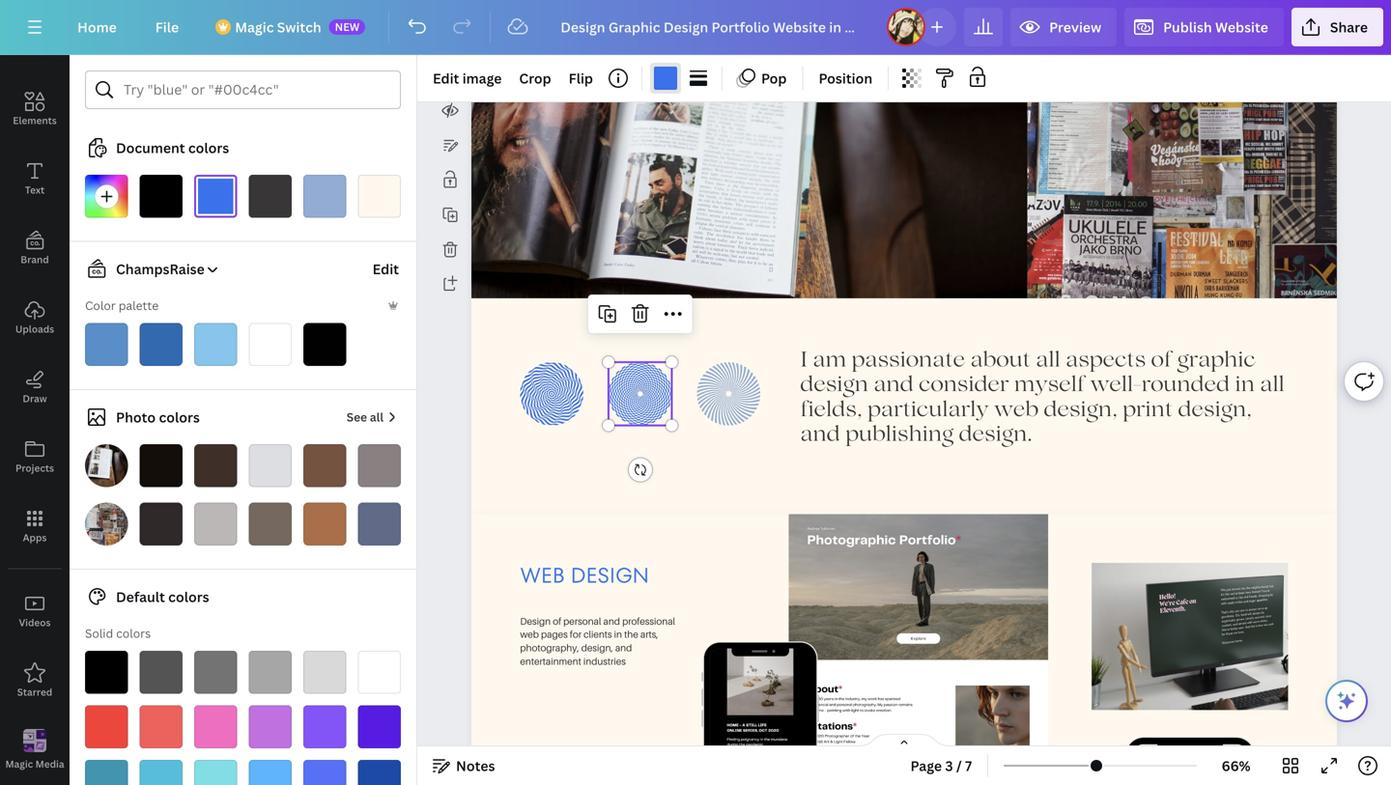 Task type: describe. For each thing, give the bounding box(es) containing it.
elements button
[[0, 74, 70, 144]]

design.
[[959, 426, 1033, 447]]

entertainment
[[520, 656, 582, 667]]

passionate
[[852, 351, 966, 372]]

in inside design of personal and professional web pages for clients in the arts, photography, design, and entertainment industries
[[614, 629, 622, 641]]

draw button
[[0, 353, 70, 422]]

1 vertical spatial web
[[520, 561, 565, 591]]

pop button
[[731, 63, 795, 94]]

#79523d image
[[303, 445, 347, 488]]

#150d09 image
[[140, 445, 183, 488]]

rounded
[[1142, 376, 1231, 397]]

magic media
[[5, 758, 64, 771]]

solid
[[85, 626, 113, 642]]

purple #8c52ff image
[[303, 706, 347, 749]]

see
[[347, 409, 367, 425]]

share
[[1331, 18, 1369, 36]]

edit image
[[433, 69, 502, 87]]

publishing
[[846, 426, 954, 447]]

#dbdee2 image
[[249, 445, 292, 488]]

consider
[[919, 376, 1010, 397]]

file
[[155, 18, 179, 36]]

page
[[911, 757, 942, 776]]

new
[[335, 19, 360, 34]]

turquoise blue #5ce1e6 image
[[194, 761, 237, 786]]

solid colors
[[85, 626, 151, 642]]

see all
[[347, 409, 384, 425]]

all inside see all button
[[370, 409, 384, 425]]

preview
[[1050, 18, 1102, 36]]

brand
[[21, 253, 49, 266]]

print
[[1123, 401, 1174, 422]]

of inside design of personal and professional web pages for clients in the arts, photography, design, and entertainment industries
[[553, 615, 562, 627]]

design of personal and professional web pages for clients in the arts, photography, design, and entertainment industries
[[520, 615, 676, 667]]

colors for photo colors
[[159, 408, 200, 427]]

66% button
[[1205, 751, 1268, 782]]

#75c6ef image
[[194, 323, 237, 366]]

2 horizontal spatial design,
[[1179, 401, 1253, 422]]

apps
[[23, 532, 47, 545]]

switch
[[277, 18, 322, 36]]

see all button
[[345, 398, 401, 437]]

#fff8ed image
[[358, 175, 401, 218]]

#dbdee2 image
[[249, 445, 292, 488]]

clients
[[584, 629, 612, 641]]

#312828 image
[[140, 503, 183, 546]]

arts,
[[641, 629, 659, 641]]

professional
[[623, 615, 676, 627]]

champsraise
[[116, 260, 205, 278]]

#8badd6 image
[[303, 175, 347, 218]]

of inside i am passionate about all aspects of graphic design and consider myself well-rounded in all fields, particularly web design, print design, and publishing design.
[[1152, 351, 1173, 372]]

violet #5e17eb image
[[358, 706, 401, 749]]

uploads button
[[0, 283, 70, 353]]

coral red #ff5757 image
[[140, 706, 183, 749]]

page 3 / 7 button
[[903, 751, 980, 782]]

magenta #cb6ce6 image
[[249, 706, 292, 749]]

#2273f3 image for top #2273f3 image
[[654, 67, 678, 90]]

i am passionate about all aspects of graphic design and consider myself well-rounded in all fields, particularly web design, print design, and publishing design.
[[801, 351, 1285, 447]]

and down fields,
[[801, 426, 841, 447]]

#5e6b89 image
[[358, 503, 401, 546]]

videos
[[19, 617, 51, 630]]

text
[[25, 184, 45, 197]]

design for design of personal and professional web pages for clients in the arts, photography, design, and entertainment industries
[[520, 615, 551, 627]]

projects
[[15, 462, 54, 475]]

for
[[570, 629, 582, 641]]

purple #8c52ff image
[[303, 706, 347, 749]]

color
[[85, 298, 116, 314]]

#2273f3 image for bottom #2273f3 image
[[194, 175, 237, 218]]

#4890cd image
[[85, 323, 128, 366]]

preview button
[[1011, 8, 1117, 46]]

violet #5e17eb image
[[358, 706, 401, 749]]

videos button
[[0, 577, 70, 647]]

crop
[[519, 69, 552, 87]]

draw
[[23, 392, 47, 405]]

2 horizontal spatial all
[[1261, 376, 1285, 397]]

#79523d image
[[303, 445, 347, 488]]

aspects
[[1066, 351, 1147, 372]]

colors for solid colors
[[116, 626, 151, 642]]

/
[[957, 757, 962, 776]]

design button
[[0, 5, 70, 74]]

and down passionate
[[874, 376, 914, 397]]

flip button
[[561, 63, 601, 94]]

i
[[801, 351, 808, 372]]

3
[[946, 757, 954, 776]]

#bcb7b6 image
[[194, 503, 237, 546]]

colors for document colors
[[188, 139, 229, 157]]

publish
[[1164, 18, 1213, 36]]

#000000 image
[[140, 175, 183, 218]]

starred
[[17, 686, 52, 699]]

#b26c42 image
[[303, 503, 347, 546]]

and up clients
[[604, 615, 620, 627]]

file button
[[140, 8, 194, 46]]

web design
[[520, 561, 650, 591]]



Task type: vqa. For each thing, say whether or not it's contained in the screenshot.
'group'
no



Task type: locate. For each thing, give the bounding box(es) containing it.
#000000 image
[[140, 175, 183, 218]]

edit down #fff8ed image
[[373, 260, 399, 278]]

#2273f3 image right #000000 image at the top
[[194, 175, 237, 218]]

magenta #cb6ce6 image
[[249, 706, 292, 749]]

publish website
[[1164, 18, 1269, 36]]

edit inside button
[[373, 260, 399, 278]]

design up personal
[[571, 561, 650, 591]]

1 horizontal spatial in
[[1236, 376, 1255, 397]]

web up "pages"
[[520, 561, 565, 591]]

66%
[[1222, 757, 1251, 776]]

0 horizontal spatial all
[[370, 409, 384, 425]]

0 vertical spatial of
[[1152, 351, 1173, 372]]

magic
[[235, 18, 274, 36], [5, 758, 33, 771]]

flip
[[569, 69, 593, 87]]

1 vertical spatial all
[[1261, 376, 1285, 397]]

projects button
[[0, 422, 70, 492]]

0 vertical spatial web
[[995, 401, 1039, 422]]

0 horizontal spatial in
[[614, 629, 622, 641]]

design
[[801, 376, 869, 397], [571, 561, 650, 591]]

Design title text field
[[545, 8, 880, 46]]

gray #a6a6a6 image
[[249, 651, 292, 694], [249, 651, 292, 694]]

0 horizontal spatial design
[[19, 44, 51, 58]]

light gray #d9d9d9 image
[[303, 651, 347, 694], [303, 651, 347, 694]]

web up "design."
[[995, 401, 1039, 422]]

edit for edit
[[373, 260, 399, 278]]

black #000000 image
[[85, 651, 128, 694], [85, 651, 128, 694]]

all up the myself
[[1036, 351, 1061, 372]]

0 horizontal spatial #2273f3 image
[[194, 175, 237, 218]]

#166bb5 image
[[140, 323, 183, 366], [140, 323, 183, 366]]

1 horizontal spatial edit
[[433, 69, 459, 87]]

0 vertical spatial #2273f3 image
[[654, 67, 678, 90]]

notes button
[[425, 751, 503, 782]]

crop button
[[512, 63, 559, 94]]

design up fields,
[[801, 376, 869, 397]]

1 vertical spatial edit
[[373, 260, 399, 278]]

1 horizontal spatial #2273f3 image
[[654, 67, 678, 90]]

about
[[971, 351, 1031, 372]]

0 horizontal spatial edit
[[373, 260, 399, 278]]

1 horizontal spatial of
[[1152, 351, 1173, 372]]

pink #ff66c4 image
[[194, 706, 237, 749]]

#2273f3 image
[[654, 67, 678, 90], [194, 175, 237, 218]]

the
[[625, 629, 639, 641]]

#8badd6 image
[[303, 175, 347, 218]]

show pages image
[[858, 734, 951, 749]]

web up photography,
[[520, 629, 539, 641]]

image
[[463, 69, 502, 87]]

colors
[[188, 139, 229, 157], [159, 408, 200, 427], [168, 588, 209, 607], [116, 626, 151, 642]]

#fff8ed image
[[358, 175, 401, 218]]

design up the elements button at the left top of page
[[19, 44, 51, 58]]

1 vertical spatial design
[[571, 561, 650, 591]]

1 horizontal spatial all
[[1036, 351, 1061, 372]]

0 vertical spatial design
[[19, 44, 51, 58]]

and down "the"
[[616, 642, 632, 654]]

1 horizontal spatial magic
[[235, 18, 274, 36]]

apps button
[[0, 492, 70, 562]]

edit inside dropdown button
[[433, 69, 459, 87]]

aqua blue #0cc0df image
[[140, 761, 183, 786], [140, 761, 183, 786]]

magic left the switch
[[235, 18, 274, 36]]

1 vertical spatial magic
[[5, 758, 33, 771]]

in down graphic
[[1236, 376, 1255, 397]]

particularly
[[868, 401, 989, 422]]

personal
[[564, 615, 602, 627]]

0 vertical spatial edit
[[433, 69, 459, 87]]

0 horizontal spatial design,
[[582, 642, 613, 654]]

starred button
[[0, 647, 70, 716]]

#010101 image
[[303, 323, 347, 366], [303, 323, 347, 366]]

design, down clients
[[582, 642, 613, 654]]

#bcb7b6 image
[[194, 503, 237, 546]]

2 vertical spatial all
[[370, 409, 384, 425]]

of up "pages"
[[553, 615, 562, 627]]

light blue #38b6ff image
[[249, 761, 292, 786], [249, 761, 292, 786]]

edit for edit image
[[433, 69, 459, 87]]

design,
[[1044, 401, 1118, 422], [1179, 401, 1253, 422], [582, 642, 613, 654]]

design, down rounded at the right of page
[[1179, 401, 1253, 422]]

design up "pages"
[[520, 615, 551, 627]]

1 horizontal spatial design
[[801, 376, 869, 397]]

magic left 'media'
[[5, 758, 33, 771]]

0 horizontal spatial of
[[553, 615, 562, 627]]

myself
[[1015, 376, 1086, 397]]

colors right "document"
[[188, 139, 229, 157]]

add a new color image
[[85, 175, 128, 218], [85, 175, 128, 218]]

document
[[116, 139, 185, 157]]

page 3 / 7
[[911, 757, 972, 776]]

colors for default colors
[[168, 588, 209, 607]]

home link
[[62, 8, 132, 46]]

share button
[[1292, 8, 1384, 46]]

magic for magic switch
[[235, 18, 274, 36]]

#312828 image
[[140, 503, 183, 546]]

champsraise button
[[77, 258, 220, 281]]

1 vertical spatial in
[[614, 629, 622, 641]]

all right rounded at the right of page
[[1261, 376, 1285, 397]]

#2273f3 image down 'main' menu bar
[[654, 67, 678, 90]]

#5e6b89 image
[[358, 503, 401, 546]]

#8b8081 image
[[358, 445, 401, 488], [358, 445, 401, 488]]

edit
[[433, 69, 459, 87], [373, 260, 399, 278]]

colors right photo
[[159, 408, 200, 427]]

design inside i am passionate about all aspects of graphic design and consider myself well-rounded in all fields, particularly web design, print design, and publishing design.
[[801, 376, 869, 397]]

design for design
[[19, 44, 51, 58]]

design, inside design of personal and professional web pages for clients in the arts, photography, design, and entertainment industries
[[582, 642, 613, 654]]

0 horizontal spatial #2273f3 image
[[194, 175, 237, 218]]

cobalt blue #004aad image
[[358, 761, 401, 786], [358, 761, 401, 786]]

#2273f3 image right #000000 image at the top
[[194, 175, 237, 218]]

fields,
[[801, 401, 863, 422]]

edit button
[[371, 250, 401, 289]]

coral red #ff5757 image
[[140, 706, 183, 749]]

#2273f3 image
[[654, 67, 678, 90], [194, 175, 237, 218]]

position
[[819, 69, 873, 87]]

main menu bar
[[0, 0, 1392, 55]]

photo colors
[[116, 408, 200, 427]]

default
[[116, 588, 165, 607]]

#75c6ef image
[[194, 323, 237, 366]]

magic inside 'main' menu bar
[[235, 18, 274, 36]]

0 horizontal spatial magic
[[5, 758, 33, 771]]

in inside i am passionate about all aspects of graphic design and consider myself well-rounded in all fields, particularly web design, print design, and publishing design.
[[1236, 376, 1255, 397]]

design, down the myself
[[1044, 401, 1118, 422]]

royal blue #5271ff image
[[303, 761, 347, 786]]

#150d09 image
[[140, 445, 183, 488]]

design inside design of personal and professional web pages for clients in the arts, photography, design, and entertainment industries
[[520, 615, 551, 627]]

#412f28 image
[[194, 445, 237, 488], [194, 445, 237, 488]]

design
[[19, 44, 51, 58], [520, 615, 551, 627]]

pages
[[541, 629, 568, 641]]

white #ffffff image
[[358, 651, 401, 694], [358, 651, 401, 694]]

0 vertical spatial design
[[801, 376, 869, 397]]

web
[[995, 401, 1039, 422], [520, 561, 565, 591], [520, 629, 539, 641]]

7
[[966, 757, 972, 776]]

gray #737373 image
[[194, 651, 237, 694], [194, 651, 237, 694]]

turquoise blue #5ce1e6 image
[[194, 761, 237, 786]]

1 vertical spatial of
[[553, 615, 562, 627]]

1 horizontal spatial design,
[[1044, 401, 1118, 422]]

#393636 image
[[249, 175, 292, 218], [249, 175, 292, 218]]

design inside button
[[19, 44, 51, 58]]

royal blue #5271ff image
[[303, 761, 347, 786]]

brand button
[[0, 214, 70, 283]]

uploads
[[15, 323, 54, 336]]

text button
[[0, 144, 70, 214]]

edit left "image"
[[433, 69, 459, 87]]

in
[[1236, 376, 1255, 397], [614, 629, 622, 641]]

media
[[35, 758, 64, 771]]

web inside i am passionate about all aspects of graphic design and consider myself well-rounded in all fields, particularly web design, print design, and publishing design.
[[995, 401, 1039, 422]]

edit image button
[[425, 63, 510, 94]]

side panel tab list
[[0, 5, 70, 786]]

all
[[1036, 351, 1061, 372], [1261, 376, 1285, 397], [370, 409, 384, 425]]

1 vertical spatial design
[[520, 615, 551, 627]]

well-
[[1091, 376, 1142, 397]]

industries
[[584, 656, 626, 667]]

magic media button
[[0, 716, 70, 786]]

dark turquoise #0097b2 image
[[85, 761, 128, 786], [85, 761, 128, 786]]

color palette
[[85, 298, 159, 314]]

website
[[1216, 18, 1269, 36]]

home
[[77, 18, 117, 36]]

graphic
[[1178, 351, 1256, 372]]

elements
[[13, 114, 57, 127]]

am
[[813, 351, 847, 372]]

0 vertical spatial #2273f3 image
[[654, 67, 678, 90]]

1 vertical spatial #2273f3 image
[[194, 175, 237, 218]]

canva assistant image
[[1336, 690, 1359, 713]]

#ffffff image
[[249, 323, 292, 366], [249, 323, 292, 366]]

1 horizontal spatial #2273f3 image
[[654, 67, 678, 90]]

photography,
[[520, 642, 579, 654]]

photo
[[116, 408, 156, 427]]

and
[[874, 376, 914, 397], [801, 426, 841, 447], [604, 615, 620, 627], [616, 642, 632, 654]]

pink #ff66c4 image
[[194, 706, 237, 749]]

#78685e image
[[249, 503, 292, 546], [249, 503, 292, 546]]

0 vertical spatial magic
[[235, 18, 274, 36]]

magic for magic media
[[5, 758, 33, 771]]

1 vertical spatial #2273f3 image
[[194, 175, 237, 218]]

publish website button
[[1125, 8, 1284, 46]]

#2273f3 image down 'main' menu bar
[[654, 67, 678, 90]]

colors right "default"
[[168, 588, 209, 607]]

#b26c42 image
[[303, 503, 347, 546]]

0 vertical spatial all
[[1036, 351, 1061, 372]]

magic switch
[[235, 18, 322, 36]]

web inside design of personal and professional web pages for clients in the arts, photography, design, and entertainment industries
[[520, 629, 539, 641]]

document colors
[[116, 139, 229, 157]]

of up rounded at the right of page
[[1152, 351, 1173, 372]]

bright red #ff3131 image
[[85, 706, 128, 749], [85, 706, 128, 749]]

notes
[[456, 757, 495, 776]]

default colors
[[116, 588, 209, 607]]

magic inside button
[[5, 758, 33, 771]]

all right see
[[370, 409, 384, 425]]

position button
[[811, 63, 881, 94]]

palette
[[119, 298, 159, 314]]

pop
[[762, 69, 787, 87]]

in left "the"
[[614, 629, 622, 641]]

0 vertical spatial in
[[1236, 376, 1255, 397]]

dark gray #545454 image
[[140, 651, 183, 694], [140, 651, 183, 694]]

0 horizontal spatial design
[[571, 561, 650, 591]]

Try "blue" or "#00c4cc" search field
[[124, 72, 389, 108]]

2 vertical spatial web
[[520, 629, 539, 641]]

colors right solid
[[116, 626, 151, 642]]

#4890cd image
[[85, 323, 128, 366]]

1 horizontal spatial design
[[520, 615, 551, 627]]



